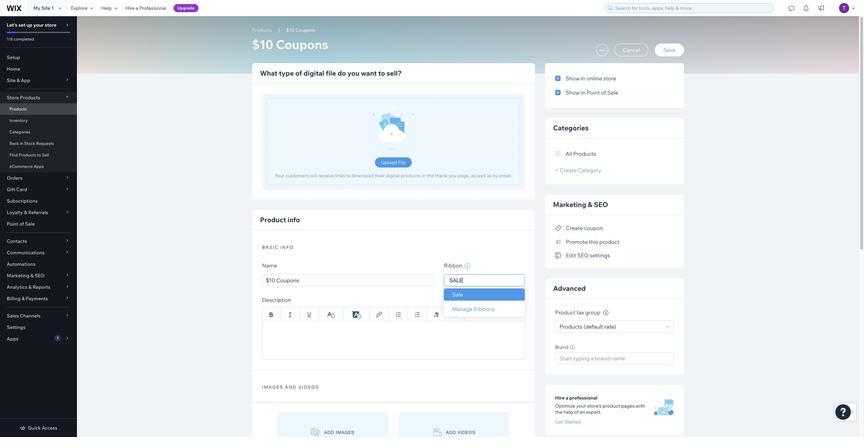 Task type: vqa. For each thing, say whether or not it's contained in the screenshot.
marketing
yes



Task type: locate. For each thing, give the bounding box(es) containing it.
orders
[[7, 175, 22, 181]]

1 add from the left
[[325, 430, 335, 435]]

sell?
[[387, 69, 402, 77]]

1 horizontal spatial $10
[[287, 27, 295, 33]]

get
[[556, 419, 564, 425]]

info up basic info
[[288, 216, 300, 224]]

store down my site 1
[[45, 22, 57, 28]]

& up "coupon"
[[588, 200, 593, 209]]

rate)
[[605, 323, 617, 330]]

hire for hire a professional
[[556, 395, 565, 401]]

1 vertical spatial to
[[37, 152, 41, 157]]

0 horizontal spatial marketing & seo
[[7, 273, 45, 279]]

hire inside "$10 coupons" form
[[556, 395, 565, 401]]

1 horizontal spatial marketing & seo
[[554, 200, 609, 209]]

hire right help button
[[126, 5, 135, 11]]

0 vertical spatial hire
[[126, 5, 135, 11]]

0 vertical spatial product
[[260, 216, 286, 224]]

quick
[[28, 425, 41, 431]]

in left online
[[582, 75, 586, 82]]

images and videos
[[262, 384, 320, 390]]

you left page,
[[449, 173, 457, 179]]

add right gallery icon
[[325, 430, 335, 435]]

0 horizontal spatial seo
[[35, 273, 45, 279]]

back in stock requests
[[9, 141, 54, 146]]

do
[[338, 69, 346, 77]]

false text field
[[262, 321, 525, 360]]

store right online
[[604, 75, 617, 82]]

your down professional
[[577, 403, 587, 409]]

point down online
[[587, 89, 600, 96]]

the left the 'help'
[[556, 409, 563, 415]]

2 horizontal spatial seo
[[594, 200, 609, 209]]

0 horizontal spatial to
[[37, 152, 41, 157]]

of left an
[[575, 409, 579, 415]]

& up analytics & reports
[[31, 273, 34, 279]]

back in stock requests link
[[0, 138, 77, 149]]

& left app
[[17, 77, 20, 83]]

1 horizontal spatial sale
[[452, 291, 463, 298]]

Add a product name text field
[[262, 274, 434, 287]]

1 horizontal spatial products link
[[249, 27, 276, 33]]

product inside optimize your store's product pages with the help of an expert.
[[603, 403, 621, 409]]

hire
[[126, 5, 135, 11], [556, 395, 565, 401]]

$10 coupons form
[[77, 16, 865, 437]]

stock
[[24, 141, 35, 146]]

0 horizontal spatial store
[[45, 22, 57, 28]]

1 vertical spatial products link
[[0, 103, 77, 115]]

0 horizontal spatial 1
[[51, 5, 54, 11]]

let's
[[7, 22, 17, 28]]

analytics
[[7, 284, 27, 290]]

Select box search field
[[450, 275, 520, 286]]

by
[[493, 173, 499, 179]]

2 horizontal spatial sale
[[608, 89, 619, 96]]

your inside optimize your store's product pages with the help of an expert.
[[577, 403, 587, 409]]

back
[[9, 141, 19, 146]]

1 vertical spatial seo
[[578, 252, 589, 259]]

& left reports on the bottom left of the page
[[28, 284, 32, 290]]

1 horizontal spatial a
[[566, 395, 569, 401]]

0 vertical spatial store
[[45, 22, 57, 28]]

1 vertical spatial a
[[566, 395, 569, 401]]

product right this
[[600, 238, 620, 245]]

1 horizontal spatial add
[[446, 430, 457, 435]]

categories link
[[0, 126, 77, 138]]

1
[[51, 5, 54, 11], [57, 336, 59, 340]]

1 vertical spatial store
[[604, 75, 617, 82]]

0 horizontal spatial your
[[33, 22, 44, 28]]

1 horizontal spatial 1
[[57, 336, 59, 340]]

of down online
[[602, 89, 607, 96]]

1 vertical spatial $10 coupons
[[252, 37, 329, 52]]

billing & payments
[[7, 296, 48, 302]]

explore
[[71, 5, 87, 11]]

0 vertical spatial apps
[[34, 164, 44, 169]]

0 vertical spatial the
[[427, 173, 434, 179]]

a for professional
[[136, 5, 138, 11]]

add videos
[[446, 430, 476, 435]]

a inside hire a professional link
[[136, 5, 138, 11]]

0 horizontal spatial you
[[348, 69, 360, 77]]

0 vertical spatial digital
[[304, 69, 325, 77]]

& right loyalty
[[24, 209, 27, 216]]

2 add from the left
[[446, 430, 457, 435]]

marketing up 'analytics'
[[7, 273, 29, 279]]

product tax group
[[556, 309, 602, 316]]

0 vertical spatial point
[[587, 89, 600, 96]]

products
[[401, 173, 421, 179]]

digital right their
[[386, 173, 400, 179]]

setup link
[[0, 52, 77, 63]]

marketing inside dropdown button
[[7, 273, 29, 279]]

1 horizontal spatial site
[[41, 5, 50, 11]]

my site 1
[[33, 5, 54, 11]]

1 vertical spatial show
[[566, 89, 580, 96]]

1 vertical spatial 1
[[57, 336, 59, 340]]

add images
[[325, 430, 355, 435]]

1 horizontal spatial your
[[577, 403, 587, 409]]

& for the marketing & seo dropdown button
[[31, 273, 34, 279]]

2 vertical spatial to
[[346, 173, 351, 179]]

0 horizontal spatial the
[[427, 173, 434, 179]]

create up promote
[[567, 225, 583, 232]]

info
[[288, 216, 300, 224], [281, 245, 294, 250]]

in for online
[[582, 75, 586, 82]]

1 vertical spatial hire
[[556, 395, 565, 401]]

2 vertical spatial seo
[[35, 273, 45, 279]]

1 horizontal spatial categories
[[554, 124, 589, 132]]

apps down settings on the left of page
[[7, 336, 19, 342]]

1 vertical spatial marketing & seo
[[7, 273, 45, 279]]

0 horizontal spatial product
[[260, 216, 286, 224]]

0 horizontal spatial point
[[7, 221, 18, 227]]

manage
[[452, 306, 473, 313]]

add for add images
[[325, 430, 335, 435]]

1 vertical spatial create
[[567, 225, 583, 232]]

product left tax
[[556, 309, 576, 316]]

1 vertical spatial site
[[7, 77, 16, 83]]

2 horizontal spatial to
[[379, 69, 385, 77]]

a left professional
[[136, 5, 138, 11]]

0 horizontal spatial digital
[[304, 69, 325, 77]]

products link
[[249, 27, 276, 33], [0, 103, 77, 115]]

create right +
[[560, 167, 577, 174]]

0 horizontal spatial sale
[[25, 221, 35, 227]]

marketing & seo button
[[0, 270, 77, 281]]

0 horizontal spatial as
[[471, 173, 476, 179]]

hire for hire a professional
[[126, 5, 135, 11]]

& for analytics & reports dropdown button
[[28, 284, 32, 290]]

edit seo settings button
[[556, 251, 610, 260]]

1 horizontal spatial digital
[[386, 173, 400, 179]]

page,
[[458, 173, 470, 179]]

1 vertical spatial coupons
[[276, 37, 329, 52]]

site
[[41, 5, 50, 11], [7, 77, 16, 83]]

in for stock
[[20, 141, 23, 146]]

as left well at top
[[471, 173, 476, 179]]

your right up
[[33, 22, 44, 28]]

what type of digital file do you want to sell?
[[260, 69, 402, 77]]

marketing & seo up analytics & reports
[[7, 273, 45, 279]]

seo up analytics & reports dropdown button
[[35, 273, 45, 279]]

category
[[578, 167, 602, 174]]

seo inside dropdown button
[[35, 273, 45, 279]]

promote coupon image
[[556, 225, 562, 231]]

all
[[566, 150, 573, 157]]

edit
[[567, 252, 577, 259]]

store products
[[7, 95, 40, 101]]

a for professional
[[566, 395, 569, 401]]

0 vertical spatial sale
[[608, 89, 619, 96]]

generate
[[483, 297, 507, 304]]

point inside sidebar element
[[7, 221, 18, 227]]

1 right my
[[51, 5, 54, 11]]

advanced
[[554, 284, 586, 293]]

hire a professional
[[126, 5, 166, 11]]

promote this product button
[[556, 237, 620, 247]]

1 horizontal spatial seo
[[578, 252, 589, 259]]

1 horizontal spatial point
[[587, 89, 600, 96]]

1 horizontal spatial apps
[[34, 164, 44, 169]]

0 vertical spatial marketing & seo
[[554, 200, 609, 209]]

1 vertical spatial sale
[[25, 221, 35, 227]]

2 show from the top
[[566, 89, 580, 96]]

marketing up create coupon button
[[554, 200, 587, 209]]

to right the links
[[346, 173, 351, 179]]

sale down loyalty & referrals
[[25, 221, 35, 227]]

of inside optimize your store's product pages with the help of an expert.
[[575, 409, 579, 415]]

1 vertical spatial your
[[577, 403, 587, 409]]

create inside button
[[567, 225, 583, 232]]

of down loyalty & referrals
[[19, 221, 24, 227]]

add right videos icon
[[446, 430, 457, 435]]

sale up manage
[[452, 291, 463, 298]]

1 horizontal spatial the
[[556, 409, 563, 415]]

settings link
[[0, 322, 77, 333]]

sales
[[7, 313, 19, 319]]

categories down inventory
[[9, 129, 30, 134]]

product left pages
[[603, 403, 621, 409]]

as left by
[[487, 173, 492, 179]]

& right billing
[[22, 296, 25, 302]]

to left sell?
[[379, 69, 385, 77]]

&
[[17, 77, 20, 83], [588, 200, 593, 209], [24, 209, 27, 216], [31, 273, 34, 279], [28, 284, 32, 290], [22, 296, 25, 302]]

2 as from the left
[[487, 173, 492, 179]]

0 horizontal spatial hire
[[126, 5, 135, 11]]

automations
[[7, 261, 35, 267]]

1 vertical spatial digital
[[386, 173, 400, 179]]

requests
[[36, 141, 54, 146]]

seo settings image
[[556, 253, 562, 259]]

0 vertical spatial show
[[566, 75, 580, 82]]

info right basic
[[281, 245, 294, 250]]

marketing & seo inside "$10 coupons" form
[[554, 200, 609, 209]]

0 vertical spatial 1
[[51, 5, 54, 11]]

1 vertical spatial marketing
[[7, 273, 29, 279]]

get started
[[556, 419, 581, 425]]

a up optimize at the right bottom
[[566, 395, 569, 401]]

create
[[560, 167, 577, 174], [567, 225, 583, 232]]

contacts button
[[0, 235, 77, 247]]

& inside "$10 coupons" form
[[588, 200, 593, 209]]

product
[[600, 238, 620, 245], [603, 403, 621, 409]]

1 vertical spatial the
[[556, 409, 563, 415]]

0 vertical spatial marketing
[[554, 200, 587, 209]]

1 vertical spatial point
[[7, 221, 18, 227]]

site down the home
[[7, 77, 16, 83]]

1 horizontal spatial you
[[449, 173, 457, 179]]

product up basic
[[260, 216, 286, 224]]

1 vertical spatial product
[[556, 309, 576, 316]]

apps
[[34, 164, 44, 169], [7, 336, 19, 342]]

images
[[262, 384, 284, 390]]

subscriptions link
[[0, 195, 77, 207]]

seo up "coupon"
[[594, 200, 609, 209]]

1 vertical spatial info
[[281, 245, 294, 250]]

hire up optimize at the right bottom
[[556, 395, 565, 401]]

point down loyalty
[[7, 221, 18, 227]]

1 horizontal spatial store
[[604, 75, 617, 82]]

email.
[[500, 173, 513, 179]]

in inside 'link'
[[20, 141, 23, 146]]

1 vertical spatial apps
[[7, 336, 19, 342]]

1 vertical spatial product
[[603, 403, 621, 409]]

sale down show in online store at the right top of the page
[[608, 89, 619, 96]]

1 down settings link at the left bottom of the page
[[57, 336, 59, 340]]

a inside "$10 coupons" form
[[566, 395, 569, 401]]

let's set up your store
[[7, 22, 57, 28]]

categories inside sidebar element
[[9, 129, 30, 134]]

point of sale
[[7, 221, 35, 227]]

1 vertical spatial $10
[[252, 37, 274, 52]]

site inside site & app popup button
[[7, 77, 16, 83]]

marketing & seo up create coupon button
[[554, 200, 609, 209]]

this
[[589, 238, 599, 245]]

info tooltip image
[[604, 310, 609, 316]]

orders button
[[0, 172, 77, 184]]

1 show from the top
[[566, 75, 580, 82]]

seo right 'edit'
[[578, 252, 589, 259]]

0 horizontal spatial a
[[136, 5, 138, 11]]

store
[[45, 22, 57, 28], [604, 75, 617, 82]]

digital left the file
[[304, 69, 325, 77]]

0 horizontal spatial categories
[[9, 129, 30, 134]]

(default
[[584, 323, 604, 330]]

in
[[582, 75, 586, 82], [582, 89, 586, 96], [20, 141, 23, 146], [422, 173, 426, 179]]

to left sell
[[37, 152, 41, 157]]

find
[[9, 152, 18, 157]]

0 horizontal spatial add
[[325, 430, 335, 435]]

categories up all
[[554, 124, 589, 132]]

sale
[[608, 89, 619, 96], [25, 221, 35, 227], [452, 291, 463, 298]]

in down show in online store at the right top of the page
[[582, 89, 586, 96]]

in right products
[[422, 173, 426, 179]]

0 vertical spatial info
[[288, 216, 300, 224]]

0 horizontal spatial site
[[7, 77, 16, 83]]

0 vertical spatial products link
[[249, 27, 276, 33]]

0 vertical spatial a
[[136, 5, 138, 11]]

1 horizontal spatial product
[[556, 309, 576, 316]]

set
[[18, 22, 25, 28]]

1 horizontal spatial as
[[487, 173, 492, 179]]

product
[[260, 216, 286, 224], [556, 309, 576, 316]]

0 horizontal spatial marketing
[[7, 273, 29, 279]]

upload file button
[[375, 157, 412, 168]]

2 vertical spatial sale
[[452, 291, 463, 298]]

the left the thank
[[427, 173, 434, 179]]

0 vertical spatial your
[[33, 22, 44, 28]]

0 vertical spatial product
[[600, 238, 620, 245]]

in right back
[[20, 141, 23, 146]]

show left online
[[566, 75, 580, 82]]

Start typing a brand name field
[[558, 353, 672, 364]]

help button
[[97, 0, 122, 16]]

you right do
[[348, 69, 360, 77]]

1 horizontal spatial marketing
[[554, 200, 587, 209]]

site right my
[[41, 5, 50, 11]]

apps down find products to sell link
[[34, 164, 44, 169]]

1 horizontal spatial hire
[[556, 395, 565, 401]]

show down show in online store at the right top of the page
[[566, 89, 580, 96]]

the
[[427, 173, 434, 179], [556, 409, 563, 415]]

marketing inside "$10 coupons" form
[[554, 200, 587, 209]]

0 vertical spatial site
[[41, 5, 50, 11]]



Task type: describe. For each thing, give the bounding box(es) containing it.
well
[[477, 173, 486, 179]]

reports
[[33, 284, 50, 290]]

0 vertical spatial seo
[[594, 200, 609, 209]]

sale inside sidebar element
[[25, 221, 35, 227]]

of inside sidebar element
[[19, 221, 24, 227]]

show in point of sale
[[566, 89, 619, 96]]

& for site & app popup button
[[17, 77, 20, 83]]

+
[[556, 167, 559, 174]]

promote this product
[[567, 238, 620, 245]]

0 horizontal spatial products link
[[0, 103, 77, 115]]

store
[[7, 95, 19, 101]]

product for product tax group
[[556, 309, 576, 316]]

products (default rate)
[[560, 323, 617, 330]]

save
[[664, 47, 676, 53]]

and
[[285, 384, 297, 390]]

1 vertical spatial you
[[449, 173, 457, 179]]

0 horizontal spatial apps
[[7, 336, 19, 342]]

info for basic info
[[281, 245, 294, 250]]

analytics & reports button
[[0, 281, 77, 293]]

+ create category
[[556, 167, 602, 174]]

professional
[[139, 5, 166, 11]]

the inside optimize your store's product pages with the help of an expert.
[[556, 409, 563, 415]]

card
[[16, 186, 27, 193]]

videos icon image
[[433, 428, 442, 437]]

ribbons
[[474, 306, 495, 313]]

show for show in online store
[[566, 75, 580, 82]]

upgrade
[[178, 5, 195, 10]]

customers
[[286, 173, 309, 179]]

site & app button
[[0, 75, 77, 86]]

0 vertical spatial you
[[348, 69, 360, 77]]

get started link
[[556, 419, 581, 425]]

home
[[7, 66, 20, 72]]

& for loyalty & referrals dropdown button
[[24, 209, 27, 216]]

professional
[[570, 395, 598, 401]]

communications
[[7, 250, 45, 256]]

cancel
[[623, 47, 641, 53]]

download
[[352, 173, 374, 179]]

quick access button
[[20, 425, 57, 431]]

inventory link
[[0, 115, 77, 126]]

manage ribbons
[[452, 306, 495, 313]]

basic info
[[262, 245, 294, 250]]

site & app
[[7, 77, 30, 83]]

home link
[[0, 63, 77, 75]]

0 vertical spatial $10 coupons
[[287, 27, 316, 33]]

show for show in point of sale
[[566, 89, 580, 96]]

text
[[515, 297, 525, 304]]

seo inside button
[[578, 252, 589, 259]]

Search for tools, apps, help & more... field
[[614, 3, 772, 13]]

sidebar element
[[0, 16, 77, 437]]

0 horizontal spatial $10
[[252, 37, 274, 52]]

analytics & reports
[[7, 284, 50, 290]]

to inside sidebar element
[[37, 152, 41, 157]]

access
[[42, 425, 57, 431]]

edit seo settings
[[567, 252, 610, 259]]

1 horizontal spatial to
[[346, 173, 351, 179]]

store inside "$10 coupons" form
[[604, 75, 617, 82]]

their
[[375, 173, 385, 179]]

your
[[275, 173, 285, 179]]

help
[[101, 5, 112, 11]]

optimize
[[556, 403, 576, 409]]

of right type
[[296, 69, 302, 77]]

setup
[[7, 54, 20, 60]]

product for product info
[[260, 216, 286, 224]]

gallery image
[[311, 428, 320, 437]]

1/6
[[7, 36, 13, 42]]

links
[[335, 173, 345, 179]]

0 vertical spatial create
[[560, 167, 577, 174]]

products inside popup button
[[20, 95, 40, 101]]

marketing & seo inside dropdown button
[[7, 273, 45, 279]]

sell
[[42, 152, 49, 157]]

completed
[[14, 36, 34, 42]]

show in online store
[[566, 75, 617, 82]]

ai
[[508, 297, 514, 304]]

channels
[[20, 313, 41, 319]]

ecommerce apps
[[9, 164, 44, 169]]

add for add videos
[[446, 430, 457, 435]]

+ create category button
[[556, 167, 602, 174]]

name
[[262, 262, 277, 269]]

product inside button
[[600, 238, 620, 245]]

will
[[310, 173, 317, 179]]

1/6 completed
[[7, 36, 34, 42]]

automations link
[[0, 258, 77, 270]]

sales channels button
[[0, 310, 77, 322]]

payments
[[26, 296, 48, 302]]

file
[[326, 69, 336, 77]]

file
[[398, 159, 406, 166]]

my
[[33, 5, 40, 11]]

gift
[[7, 186, 15, 193]]

promote image
[[556, 239, 562, 245]]

an
[[580, 409, 586, 415]]

online
[[587, 75, 603, 82]]

find products to sell link
[[0, 149, 77, 161]]

in for point
[[582, 89, 586, 96]]

point inside "$10 coupons" form
[[587, 89, 600, 96]]

0 vertical spatial to
[[379, 69, 385, 77]]

referrals
[[28, 209, 48, 216]]

app
[[21, 77, 30, 83]]

inventory
[[9, 118, 28, 123]]

0 vertical spatial $10
[[287, 27, 295, 33]]

billing & payments button
[[0, 293, 77, 304]]

1 as from the left
[[471, 173, 476, 179]]

with
[[636, 403, 646, 409]]

subscriptions
[[7, 198, 38, 204]]

videos
[[458, 430, 476, 435]]

store inside sidebar element
[[45, 22, 57, 28]]

gift card button
[[0, 184, 77, 195]]

hire a professional
[[556, 395, 598, 401]]

communications button
[[0, 247, 77, 258]]

tax
[[577, 309, 585, 316]]

& for billing & payments popup button
[[22, 296, 25, 302]]

info for product info
[[288, 216, 300, 224]]

0 vertical spatial coupons
[[296, 27, 316, 33]]

loyalty & referrals button
[[0, 207, 77, 218]]

1 inside sidebar element
[[57, 336, 59, 340]]

group
[[586, 309, 601, 316]]

coupon
[[585, 225, 604, 232]]

optimize your store's product pages with the help of an expert.
[[556, 403, 646, 415]]

manage ribbons button
[[444, 301, 525, 317]]

thank
[[435, 173, 448, 179]]

categories inside "$10 coupons" form
[[554, 124, 589, 132]]

your inside sidebar element
[[33, 22, 44, 28]]

create coupon
[[567, 225, 604, 232]]

up
[[27, 22, 32, 28]]

receive
[[318, 173, 334, 179]]



